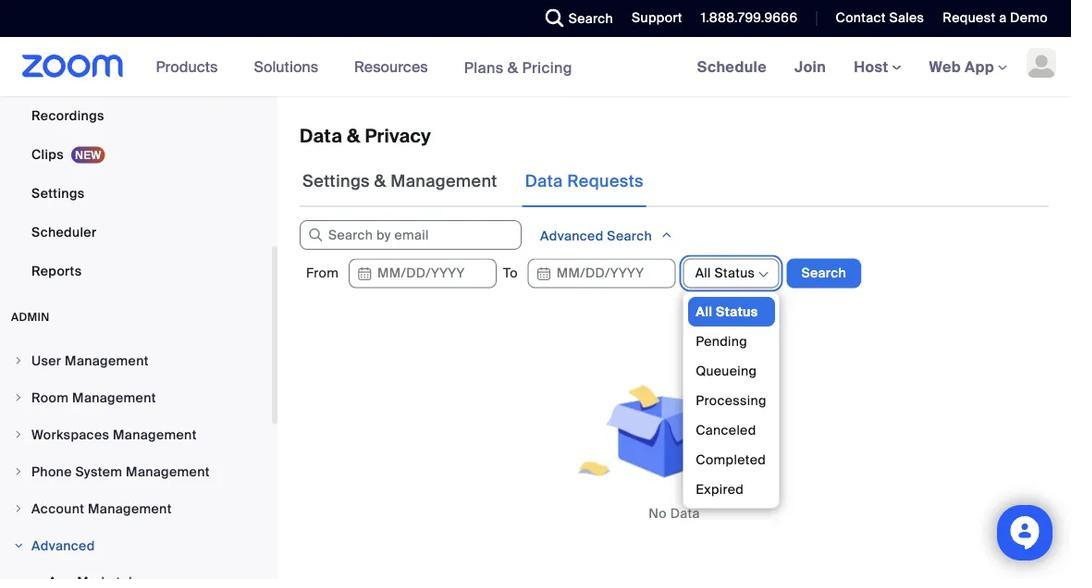 Task type: vqa. For each thing, say whether or not it's contained in the screenshot.
second right icon from the top of the Admin Menu menu
yes



Task type: locate. For each thing, give the bounding box(es) containing it.
2 horizontal spatial data
[[671, 505, 700, 522]]

search left up icon
[[608, 228, 653, 245]]

status
[[715, 265, 756, 282], [716, 303, 758, 320]]

data left requests
[[525, 171, 563, 192]]

plans & pricing
[[464, 58, 573, 77]]

settings & management tab
[[300, 155, 500, 207]]

1.888.799.9666 button
[[688, 0, 803, 37], [701, 9, 798, 26]]

1 right image from the top
[[13, 429, 24, 441]]

all status inside 'list box'
[[696, 303, 758, 320]]

3 right image from the top
[[13, 504, 24, 515]]

room
[[31, 389, 69, 406]]

management up workspaces management
[[72, 389, 156, 406]]

all up pending on the right bottom of page
[[696, 303, 713, 320]]

search button up pricing
[[532, 0, 618, 37]]

2 right image from the top
[[13, 466, 24, 478]]

1 vertical spatial all
[[696, 303, 713, 320]]

& down data & privacy
[[375, 171, 387, 192]]

data inside "data requests" tab
[[525, 171, 563, 192]]

request a demo link
[[930, 0, 1072, 37], [943, 9, 1049, 26]]

all status left hide options icon at top
[[696, 265, 756, 282]]

sales
[[890, 9, 925, 26]]

settings
[[303, 171, 370, 192], [31, 185, 85, 202]]

management inside tab
[[391, 171, 498, 192]]

up image
[[661, 226, 674, 244]]

0 vertical spatial advanced
[[541, 228, 604, 245]]

2 right image from the top
[[13, 392, 24, 404]]

user
[[31, 352, 61, 369]]

0 vertical spatial all status
[[696, 265, 756, 282]]

1 horizontal spatial data
[[525, 171, 563, 192]]

account management
[[31, 500, 172, 517]]

settings inside tab
[[303, 171, 370, 192]]

settings inside "personal menu" menu
[[31, 185, 85, 202]]

all status
[[696, 265, 756, 282], [696, 303, 758, 320]]

right image
[[13, 355, 24, 367], [13, 392, 24, 404], [13, 541, 24, 552]]

management up search by email text field
[[391, 171, 498, 192]]

2 vertical spatial &
[[375, 171, 387, 192]]

2 all status from the top
[[696, 303, 758, 320]]

room management menu item
[[0, 380, 272, 416]]

account
[[31, 500, 85, 517]]

0 vertical spatial right image
[[13, 355, 24, 367]]

profile picture image
[[1027, 48, 1057, 78]]

right image inside phone system management menu item
[[13, 466, 24, 478]]

contact sales link
[[822, 0, 930, 37], [836, 9, 925, 26]]

0 horizontal spatial advanced
[[31, 537, 95, 554]]

advanced for advanced search
[[541, 228, 604, 245]]

data right no
[[671, 505, 700, 522]]

list box
[[688, 297, 775, 534]]

host
[[854, 57, 893, 76]]

search button
[[532, 0, 618, 37], [787, 259, 862, 288]]

2 vertical spatial right image
[[13, 504, 24, 515]]

0 vertical spatial data
[[300, 124, 343, 148]]

2 horizontal spatial &
[[508, 58, 519, 77]]

search
[[569, 10, 614, 27], [608, 228, 653, 245], [802, 265, 847, 282]]

& inside tab
[[375, 171, 387, 192]]

1 right image from the top
[[13, 355, 24, 367]]

advanced search
[[541, 228, 656, 245]]

data requests
[[525, 171, 644, 192]]

workspaces
[[31, 426, 109, 443]]

scheduler
[[31, 224, 97, 241]]

data for data & privacy
[[300, 124, 343, 148]]

1.888.799.9666 button up the schedule link
[[701, 9, 798, 26]]

advanced down account
[[31, 537, 95, 554]]

right image left workspaces
[[13, 429, 24, 441]]

management up room management
[[65, 352, 149, 369]]

personal menu menu
[[0, 0, 272, 292]]

0 vertical spatial search
[[569, 10, 614, 27]]

Search by email text field
[[300, 220, 522, 250]]

&
[[508, 58, 519, 77], [347, 124, 361, 148], [375, 171, 387, 192]]

right image inside account management menu item
[[13, 504, 24, 515]]

management for workspaces management
[[113, 426, 197, 443]]

management
[[391, 171, 498, 192], [65, 352, 149, 369], [72, 389, 156, 406], [113, 426, 197, 443], [126, 463, 210, 480], [88, 500, 172, 517]]

product information navigation
[[142, 37, 587, 98]]

& right plans on the left of page
[[508, 58, 519, 77]]

no data
[[649, 505, 700, 522]]

solutions
[[254, 57, 318, 76]]

pending
[[696, 332, 748, 349]]

right image
[[13, 429, 24, 441], [13, 466, 24, 478], [13, 504, 24, 515]]

phone
[[31, 463, 72, 480]]

advanced menu item
[[0, 529, 272, 564]]

data down the solutions dropdown button
[[300, 124, 343, 148]]

phone system management
[[31, 463, 210, 480]]

app
[[965, 57, 995, 76]]

plans & pricing link
[[464, 58, 573, 77], [464, 58, 573, 77]]

recordings
[[31, 107, 104, 124]]

0 horizontal spatial &
[[347, 124, 361, 148]]

0 horizontal spatial data
[[300, 124, 343, 148]]

1 vertical spatial &
[[347, 124, 361, 148]]

side navigation navigation
[[0, 0, 278, 579]]

status up pending on the right bottom of page
[[716, 303, 758, 320]]

clips
[[31, 146, 64, 163]]

right image inside user management menu item
[[13, 355, 24, 367]]

processing
[[696, 392, 767, 409]]

search inside advanced search dropdown button
[[608, 228, 653, 245]]

data for data requests
[[525, 171, 563, 192]]

search button right hide options icon at top
[[787, 259, 862, 288]]

right image left phone
[[13, 466, 24, 478]]

1 vertical spatial all status
[[696, 303, 758, 320]]

advanced inside "menu item"
[[31, 537, 95, 554]]

host button
[[854, 57, 902, 76]]

schedule
[[698, 57, 767, 76]]

status left hide options icon at top
[[715, 265, 756, 282]]

settings & management
[[303, 171, 498, 192]]

1 horizontal spatial settings
[[303, 171, 370, 192]]

data
[[300, 124, 343, 148], [525, 171, 563, 192], [671, 505, 700, 522]]

advanced
[[541, 228, 604, 245], [31, 537, 95, 554]]

settings down data & privacy
[[303, 171, 370, 192]]

admin menu menu
[[0, 343, 272, 579]]

queueing
[[696, 362, 757, 379]]

user management menu item
[[0, 343, 272, 379]]

support
[[632, 9, 683, 26]]

settings up scheduler
[[31, 185, 85, 202]]

management for room management
[[72, 389, 156, 406]]

advanced up date picker text field
[[541, 228, 604, 245]]

advanced inside dropdown button
[[541, 228, 604, 245]]

all
[[696, 265, 712, 282], [696, 303, 713, 320]]

1 vertical spatial right image
[[13, 392, 24, 404]]

0 vertical spatial all
[[696, 265, 712, 282]]

1.888.799.9666
[[701, 9, 798, 26]]

1 vertical spatial status
[[716, 303, 758, 320]]

1 vertical spatial data
[[525, 171, 563, 192]]

1 horizontal spatial &
[[375, 171, 387, 192]]

1 horizontal spatial advanced
[[541, 228, 604, 245]]

right image inside advanced "menu item"
[[13, 541, 24, 552]]

management inside menu item
[[72, 389, 156, 406]]

hide options image
[[757, 267, 771, 282]]

to
[[503, 264, 522, 281]]

& left the privacy
[[347, 124, 361, 148]]

1 all from the top
[[696, 265, 712, 282]]

management down workspaces management menu item at the bottom left
[[126, 463, 210, 480]]

right image inside room management menu item
[[13, 392, 24, 404]]

right image left account
[[13, 504, 24, 515]]

1 vertical spatial search
[[608, 228, 653, 245]]

1 vertical spatial advanced
[[31, 537, 95, 554]]

& inside product information navigation
[[508, 58, 519, 77]]

banner
[[0, 37, 1072, 98]]

2 vertical spatial right image
[[13, 541, 24, 552]]

phone system management menu item
[[0, 454, 272, 490]]

completed
[[696, 451, 766, 468]]

0 horizontal spatial search button
[[532, 0, 618, 37]]

1 vertical spatial search button
[[787, 259, 862, 288]]

requests
[[568, 171, 644, 192]]

0 vertical spatial &
[[508, 58, 519, 77]]

all status up pending on the right bottom of page
[[696, 303, 758, 320]]

support link
[[618, 0, 688, 37], [632, 9, 683, 26]]

clips link
[[0, 136, 272, 173]]

0 horizontal spatial settings
[[31, 185, 85, 202]]

search up pricing
[[569, 10, 614, 27]]

0 vertical spatial right image
[[13, 429, 24, 441]]

management for account management
[[88, 500, 172, 517]]

banner containing products
[[0, 37, 1072, 98]]

all status button
[[696, 260, 756, 287]]

1 vertical spatial right image
[[13, 466, 24, 478]]

3 right image from the top
[[13, 541, 24, 552]]

1 all status from the top
[[696, 265, 756, 282]]

2 vertical spatial search
[[802, 265, 847, 282]]

all left hide options icon at top
[[696, 265, 712, 282]]

right image inside workspaces management menu item
[[13, 429, 24, 441]]

2 all from the top
[[696, 303, 713, 320]]

search right hide options icon at top
[[802, 265, 847, 282]]

management down phone system management menu item on the bottom of page
[[88, 500, 172, 517]]

right image for workspaces management
[[13, 429, 24, 441]]

meetings navigation
[[684, 37, 1072, 98]]

management down room management menu item
[[113, 426, 197, 443]]

right image for room
[[13, 392, 24, 404]]

0 vertical spatial status
[[715, 265, 756, 282]]



Task type: describe. For each thing, give the bounding box(es) containing it.
2 vertical spatial data
[[671, 505, 700, 522]]

privacy
[[365, 124, 432, 148]]

settings for settings
[[31, 185, 85, 202]]

status inside dropdown button
[[715, 265, 756, 282]]

settings link
[[0, 175, 272, 212]]

web
[[930, 57, 962, 76]]

no
[[649, 505, 667, 522]]

join
[[795, 57, 827, 76]]

advanced for advanced
[[31, 537, 95, 554]]

contact
[[836, 9, 886, 26]]

Date Picker text field
[[349, 259, 497, 288]]

system
[[75, 463, 123, 480]]

& for management
[[375, 171, 387, 192]]

management for user management
[[65, 352, 149, 369]]

workspaces management
[[31, 426, 197, 443]]

web app
[[930, 57, 995, 76]]

from
[[306, 264, 342, 281]]

1 horizontal spatial search button
[[787, 259, 862, 288]]

workspaces management menu item
[[0, 417, 272, 453]]

reports link
[[0, 253, 272, 290]]

contact sales
[[836, 9, 925, 26]]

products button
[[156, 37, 226, 96]]

demo
[[1011, 9, 1049, 26]]

advanced search button
[[526, 220, 689, 251]]

schedule link
[[684, 37, 781, 96]]

recordings link
[[0, 97, 272, 134]]

list box containing all status
[[688, 297, 775, 534]]

right image for account management
[[13, 504, 24, 515]]

Date Picker text field
[[528, 259, 676, 288]]

& for privacy
[[347, 124, 361, 148]]

settings for settings & management
[[303, 171, 370, 192]]

resources
[[355, 57, 428, 76]]

right image for phone system management
[[13, 466, 24, 478]]

& for pricing
[[508, 58, 519, 77]]

pricing
[[522, 58, 573, 77]]

canceled
[[696, 421, 756, 438]]

products
[[156, 57, 218, 76]]

user management
[[31, 352, 149, 369]]

admin
[[11, 310, 50, 324]]

status inside 'list box'
[[716, 303, 758, 320]]

plans
[[464, 58, 504, 77]]

data requests tab
[[523, 155, 647, 207]]

expired
[[696, 480, 744, 498]]

a
[[1000, 9, 1007, 26]]

data & privacy
[[300, 124, 432, 148]]

0 vertical spatial search button
[[532, 0, 618, 37]]

scheduler link
[[0, 214, 272, 251]]

join link
[[781, 37, 841, 96]]

solutions button
[[254, 37, 327, 96]]

all inside dropdown button
[[696, 265, 712, 282]]

room management
[[31, 389, 156, 406]]

resources button
[[355, 37, 437, 96]]

1.888.799.9666 button up the schedule
[[688, 0, 803, 37]]

tabs of privacy page tab list
[[300, 155, 647, 207]]

request a demo
[[943, 9, 1049, 26]]

web app button
[[930, 57, 1008, 76]]

zoom logo image
[[22, 55, 124, 78]]

right image for user
[[13, 355, 24, 367]]

reports
[[31, 262, 82, 280]]

account management menu item
[[0, 491, 272, 527]]

request
[[943, 9, 996, 26]]



